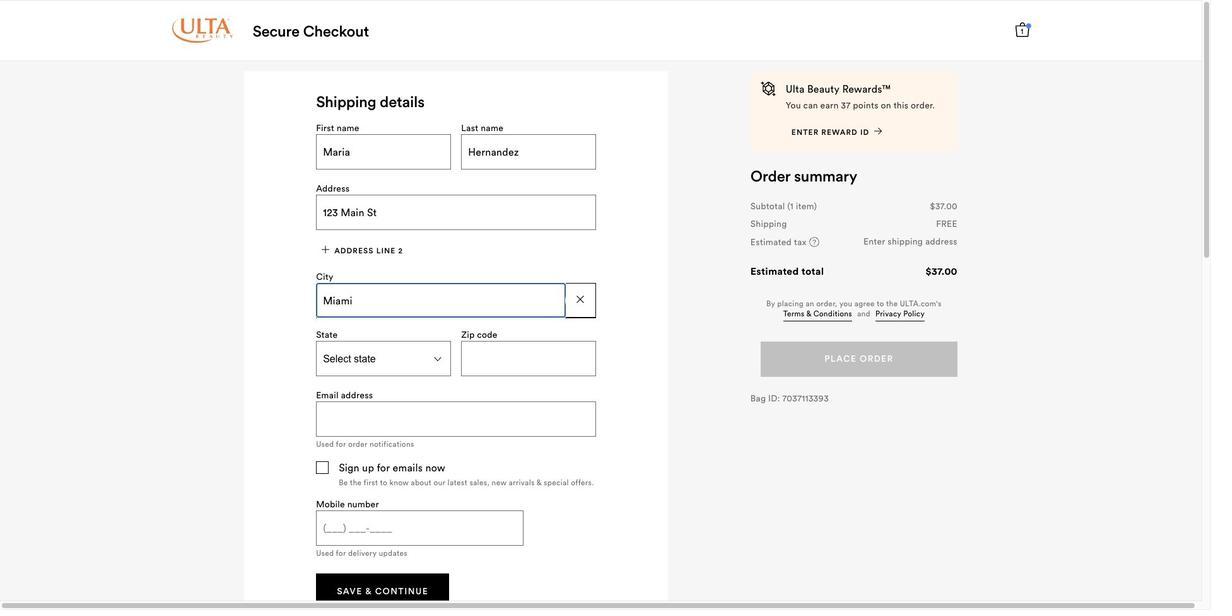 Task type: locate. For each thing, give the bounding box(es) containing it.
First name text field
[[317, 135, 450, 169]]

City text field
[[317, 284, 565, 317]]

Email address field
[[317, 403, 596, 436]]

Address text field
[[317, 196, 596, 229]]

withiconright image
[[874, 127, 882, 135]]



Task type: vqa. For each thing, say whether or not it's contained in the screenshot.
First Name TEXT BOX
yes



Task type: describe. For each thing, give the bounding box(es) containing it.
withicon image
[[322, 246, 329, 254]]

Last name text field
[[462, 135, 596, 169]]

Zip code telephone field
[[462, 342, 596, 376]]

Mobile number telephone field
[[317, 512, 523, 545]]

click to learn how tax is calculated image
[[809, 237, 819, 247]]



